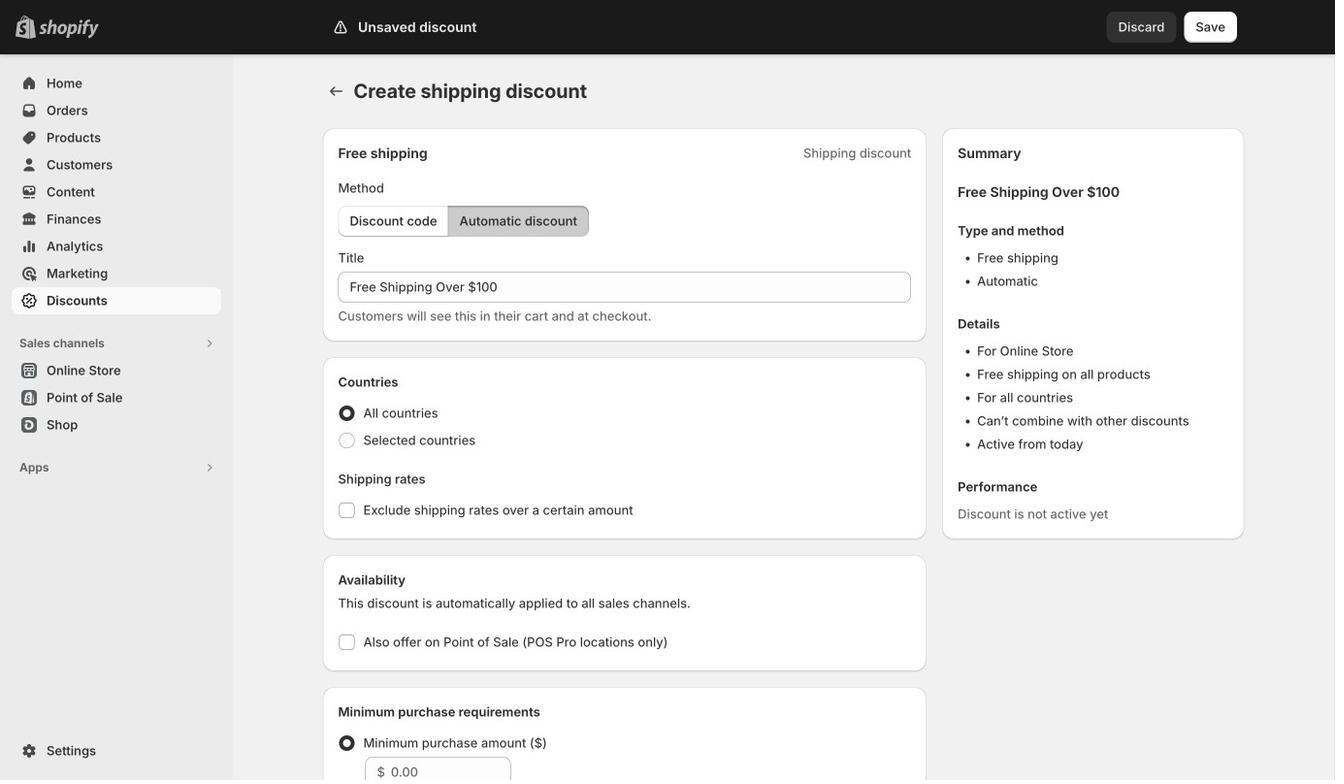 Task type: locate. For each thing, give the bounding box(es) containing it.
shopify image
[[39, 19, 99, 39]]

None text field
[[338, 272, 911, 303]]

0.00 text field
[[391, 757, 511, 780]]



Task type: vqa. For each thing, say whether or not it's contained in the screenshot.
'0.00' text field
yes



